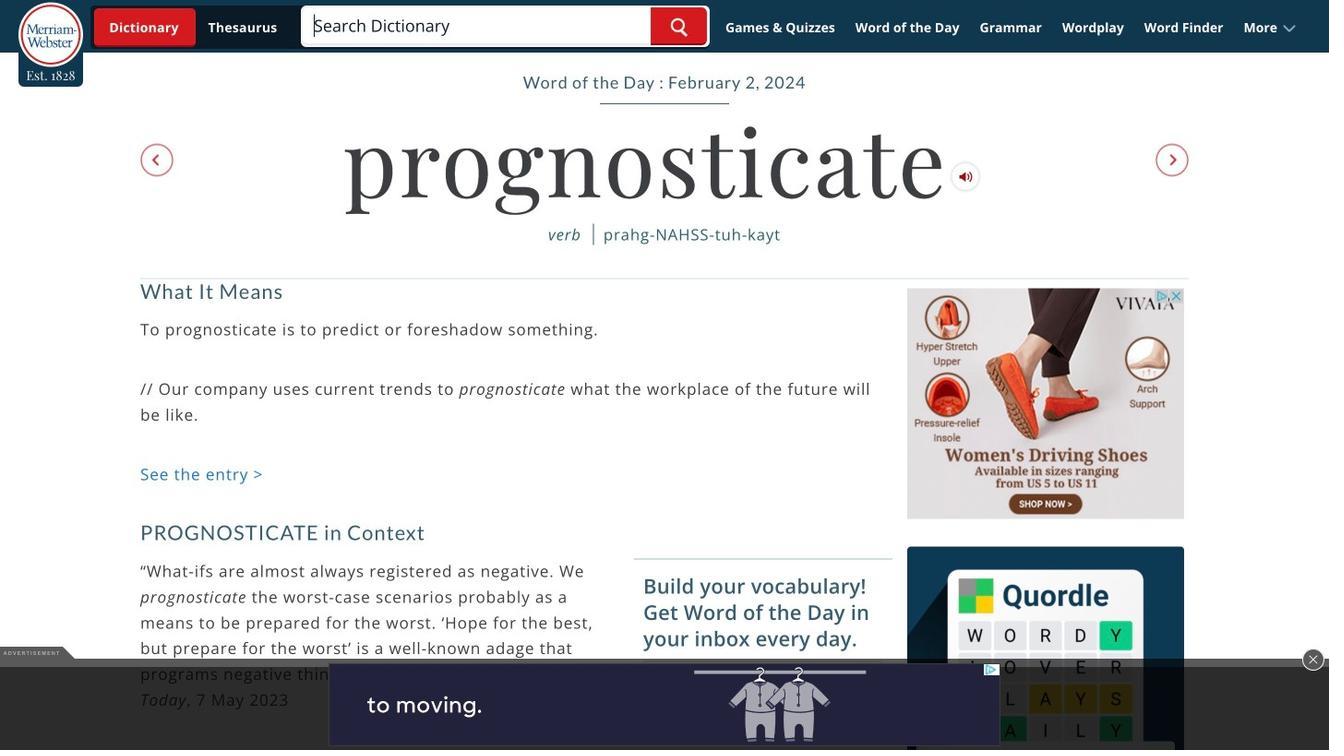 Task type: describe. For each thing, give the bounding box(es) containing it.
play quordle: guess all four words in a limited number of tries.  each of your guesses must be a real 5-letter word. image
[[908, 547, 1185, 751]]

Your email address text field
[[644, 662, 884, 699]]

Search search field
[[303, 7, 707, 45]]

merriam webster - established 1828 image
[[18, 2, 83, 69]]

advertisement element
[[908, 288, 1185, 519]]



Task type: locate. For each thing, give the bounding box(es) containing it.
Sign up for Merriam-Webster's Word of the Day newsletter submit
[[644, 708, 884, 736]]

toggle search dictionary/thesaurus image
[[94, 8, 196, 47]]

search word image
[[670, 18, 688, 37]]



